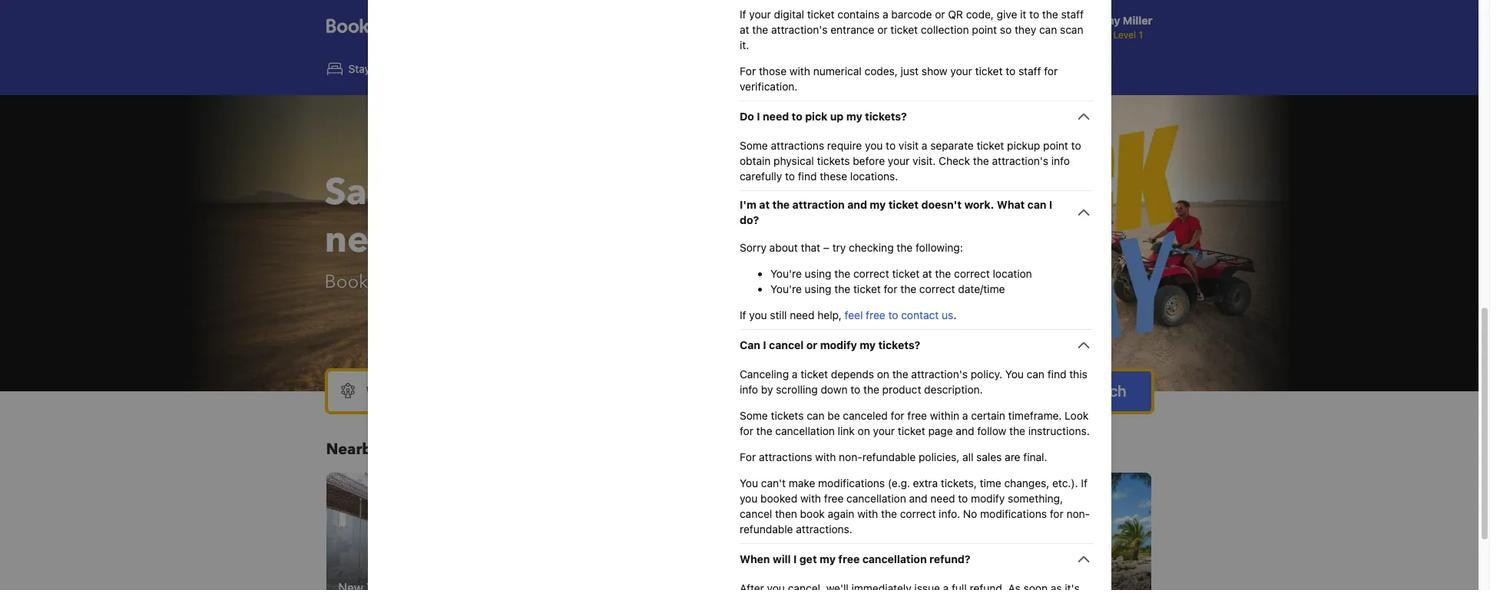 Task type: describe. For each thing, give the bounding box(es) containing it.
refund?
[[930, 553, 971, 566]]

the right checking
[[897, 241, 913, 254]]

you can't make modifications (e.g. extra tickets, time changes, etc.). if you booked with free cancellation and need to modify something, cancel then book again with the correct info. no modifications for non- refundable attractions.
[[740, 477, 1090, 536]]

book
[[800, 508, 825, 521]]

the right it at the top right of page
[[1042, 8, 1058, 21]]

then
[[775, 508, 797, 521]]

do?
[[740, 214, 759, 227]]

taxis
[[875, 62, 898, 75]]

these
[[820, 170, 847, 183]]

your inside for those with numerical codes, just show your ticket to staff for verification.
[[951, 65, 972, 78]]

barcode
[[891, 8, 932, 21]]

at inside if your digital ticket contains a barcode or qr code, give it to the staff at the attraction's entrance or ticket collection point so they can scan it.
[[740, 23, 749, 36]]

your inside "some tickets can be canceled for free within a certain timeframe. look for the cancellation link on your ticket page and follow the instructions."
[[873, 425, 895, 438]]

your inside some attractions require you to visit a separate ticket pickup point to obtain physical tickets before your visit. check the attraction's info carefully to find these locations.
[[888, 154, 910, 168]]

canceled
[[843, 410, 888, 423]]

info inside canceling a ticket depends on the attraction's policy. you can find this info by scrolling down to the product description.
[[740, 383, 758, 397]]

my inside dropdown button
[[860, 339, 876, 352]]

when
[[740, 553, 770, 566]]

make
[[789, 477, 815, 490]]

i inside dropdown button
[[763, 339, 766, 352]]

correct up us
[[919, 283, 955, 296]]

modify inside dropdown button
[[820, 339, 857, 352]]

for inside for those with numerical codes, just show your ticket to staff for verification.
[[1044, 65, 1058, 78]]

sorry
[[740, 241, 767, 254]]

airport taxis link
[[803, 52, 911, 86]]

staff inside if your digital ticket contains a barcode or qr code, give it to the staff at the attraction's entrance or ticket collection point so they can scan it.
[[1061, 8, 1084, 21]]

get
[[799, 553, 817, 566]]

with up make on the bottom right of page
[[815, 451, 836, 464]]

deal
[[689, 270, 727, 295]]

visit.
[[913, 154, 936, 168]]

2 using from the top
[[805, 283, 832, 296]]

can i cancel or modify my tickets? button
[[740, 337, 1093, 355]]

time
[[980, 477, 1002, 490]]

friday
[[632, 270, 684, 295]]

save
[[325, 168, 410, 218]]

need inside you can't make modifications (e.g. extra tickets, time changes, etc.). if you booked with free cancellation and need to modify something, cancel then book again with the correct info. no modifications for non- refundable attractions.
[[931, 493, 955, 506]]

the up if you still need help, feel free to contact us .
[[834, 283, 850, 296]]

contact
[[901, 309, 939, 322]]

modify inside you can't make modifications (e.g. extra tickets, time changes, etc.). if you booked with free cancellation and need to modify something, cancel then book again with the correct info. no modifications for non- refundable attractions.
[[971, 493, 1005, 506]]

by
[[761, 383, 773, 397]]

free inside i'm at the attraction and my ticket doesn't work. what can i do? element
[[866, 309, 885, 322]]

instructions.
[[1028, 425, 1090, 438]]

all
[[963, 451, 974, 464]]

ticket up feel
[[853, 283, 881, 296]]

cancel inside dropdown button
[[769, 339, 804, 352]]

depends
[[831, 368, 874, 381]]

some tickets can be canceled for free within a certain timeframe. look for the cancellation link on your ticket page and follow the instructions.
[[740, 410, 1090, 438]]

attraction's inside some attractions require you to visit a separate ticket pickup point to obtain physical tickets before your visit. check the attraction's info carefully to find these locations.
[[992, 154, 1049, 168]]

to inside if your digital ticket contains a barcode or qr code, give it to the staff at the attraction's entrance or ticket collection point so they can scan it.
[[1029, 8, 1039, 21]]

scan
[[1060, 23, 1084, 36]]

collection
[[921, 23, 969, 36]]

free inside dropdown button
[[838, 553, 860, 566]]

with right again
[[857, 508, 878, 521]]

25%
[[522, 168, 603, 218]]

destinations
[[385, 440, 476, 460]]

refundable inside you can't make modifications (e.g. extra tickets, time changes, etc.). if you booked with free cancellation and need to modify something, cancel then book again with the correct info. no modifications for non- refundable attractions.
[[740, 523, 793, 536]]

within
[[930, 410, 960, 423]]

to inside canceling a ticket depends on the attraction's policy. you can find this info by scrolling down to the product description.
[[851, 383, 861, 397]]

visit
[[899, 139, 919, 152]]

my up require at top
[[846, 110, 862, 123]]

(e.g.
[[888, 477, 910, 490]]

you inside you can't make modifications (e.g. extra tickets, time changes, etc.). if you booked with free cancellation and need to modify something, cancel then book again with the correct info. no modifications for non- refundable attractions.
[[740, 477, 758, 490]]

pickup
[[1007, 139, 1040, 152]]

can't
[[761, 477, 786, 490]]

ticket right digital
[[807, 8, 835, 21]]

on for 25%
[[612, 168, 658, 218]]

tickets? inside dropdown button
[[865, 110, 907, 123]]

still
[[770, 309, 787, 322]]

check
[[939, 154, 970, 168]]

the up product
[[892, 368, 908, 381]]

key west image
[[885, 473, 1152, 591]]

free inside "some tickets can be canceled for free within a certain timeframe. look for the cancellation link on your ticket page and follow the instructions."
[[907, 410, 927, 423]]

show
[[922, 65, 948, 78]]

book
[[325, 270, 368, 295]]

to inside save up to 25% on your next adventure book attractions for less with a black friday deal
[[476, 168, 513, 218]]

for attractions with non-refundable policies, all sales are final.
[[740, 451, 1047, 464]]

a inside save up to 25% on your next adventure book attractions for less with a black friday deal
[[569, 270, 578, 295]]

do i need to pick up my tickets?
[[740, 110, 907, 123]]

attraction's inside if your digital ticket contains a barcode or qr code, give it to the staff at the attraction's entrance or ticket collection point so they can scan it.
[[771, 23, 828, 36]]

tickets,
[[941, 477, 977, 490]]

obtain
[[740, 154, 771, 168]]

policies,
[[919, 451, 960, 464]]

before
[[853, 154, 885, 168]]

to down the physical
[[785, 170, 795, 183]]

booking.com image
[[326, 18, 437, 37]]

product
[[882, 383, 921, 397]]

the down 'by'
[[756, 425, 772, 438]]

ticket inside some attractions require you to visit a separate ticket pickup point to obtain physical tickets before your visit. check the attraction's info carefully to find these locations.
[[977, 139, 1004, 152]]

ticket up feel free to contact us link
[[892, 267, 920, 280]]

this
[[1070, 368, 1088, 381]]

the up attractions
[[752, 23, 768, 36]]

when will i get my free cancellation refund? button
[[740, 551, 1093, 569]]

entrance
[[831, 23, 874, 36]]

link
[[838, 425, 855, 438]]

and inside you can't make modifications (e.g. extra tickets, time changes, etc.). if you booked with free cancellation and need to modify something, cancel then book again with the correct info. no modifications for non- refundable attractions.
[[909, 493, 928, 506]]

digital
[[774, 8, 804, 21]]

checking
[[849, 241, 894, 254]]

your inside save up to 25% on your next adventure book attractions for less with a black friday deal
[[668, 168, 749, 218]]

0 vertical spatial refundable
[[862, 451, 916, 464]]

my right get
[[820, 553, 836, 566]]

point inside some attractions require you to visit a separate ticket pickup point to obtain physical tickets before your visit. check the attraction's info carefully to find these locations.
[[1043, 139, 1068, 152]]

need inside dropdown button
[[763, 110, 789, 123]]

can i cancel or modify my tickets?
[[740, 339, 920, 352]]

airport taxis
[[838, 62, 898, 75]]

on for depends
[[877, 368, 889, 381]]

ticket inside canceling a ticket depends on the attraction's policy. you can find this info by scrolling down to the product description.
[[801, 368, 828, 381]]

ticket down the barcode
[[891, 23, 918, 36]]

try
[[832, 241, 846, 254]]

do i need to pick up my tickets? button
[[740, 108, 1093, 126]]

2 you're from the top
[[770, 283, 802, 296]]

if your digital ticket contains a barcode or qr code, give it to the staff at the attraction's entrance or ticket collection point so they can scan it.
[[740, 8, 1084, 51]]

to inside for those with numerical codes, just show your ticket to staff for verification.
[[1006, 65, 1016, 78]]

with inside save up to 25% on your next adventure book attractions for less with a black friday deal
[[529, 270, 564, 295]]

tickets inside "some tickets can be canceled for free within a certain timeframe. look for the cancellation link on your ticket page and follow the instructions."
[[771, 410, 804, 423]]

to left visit
[[886, 139, 896, 152]]

a inside if your digital ticket contains a barcode or qr code, give it to the staff at the attraction's entrance or ticket collection point so they can scan it.
[[883, 8, 888, 21]]

the down depends
[[863, 383, 879, 397]]

ticket inside for those with numerical codes, just show your ticket to staff for verification.
[[975, 65, 1003, 78]]

certain
[[971, 410, 1005, 423]]

your inside if your digital ticket contains a barcode or qr code, give it to the staff at the attraction's entrance or ticket collection point so they can scan it.
[[749, 8, 771, 21]]

the inside some attractions require you to visit a separate ticket pickup point to obtain physical tickets before your visit. check the attraction's info carefully to find these locations.
[[973, 154, 989, 168]]

sorry about that – try checking the following:
[[740, 241, 963, 254]]

physical
[[774, 154, 814, 168]]

for for for attractions with non-refundable policies, all sales are final.
[[740, 451, 756, 464]]

stays
[[349, 62, 376, 75]]

attraction's inside canceling a ticket depends on the attraction's policy. you can find this info by scrolling down to the product description.
[[911, 368, 968, 381]]

less
[[493, 270, 524, 295]]

cancellation inside you can't make modifications (e.g. extra tickets, time changes, etc.). if you booked with free cancellation and need to modify something, cancel then book again with the correct info. no modifications for non- refundable attractions.
[[847, 493, 906, 506]]

those
[[759, 65, 787, 78]]

what
[[997, 198, 1025, 211]]

and inside i'm at the attraction and my ticket doesn't work. what can i do?
[[847, 198, 867, 211]]

.
[[954, 309, 957, 322]]

contains
[[838, 8, 880, 21]]

the down timeframe.
[[1009, 425, 1026, 438]]

1 you're from the top
[[770, 267, 802, 280]]

if you still need help, feel free to contact us .
[[740, 309, 957, 322]]

follow
[[977, 425, 1007, 438]]

i left get
[[793, 553, 797, 566]]

qr
[[948, 8, 963, 21]]

to inside i'm at the attraction and my ticket doesn't work. what can i do? element
[[888, 309, 898, 322]]

attractions for some
[[771, 139, 824, 152]]

work.
[[964, 198, 994, 211]]

about
[[769, 241, 798, 254]]

verification.
[[740, 80, 798, 93]]

a inside some attractions require you to visit a separate ticket pickup point to obtain physical tickets before your visit. check the attraction's info carefully to find these locations.
[[922, 139, 928, 152]]

nearby destinations
[[326, 440, 476, 460]]

attraction
[[792, 198, 845, 211]]



Task type: locate. For each thing, give the bounding box(es) containing it.
attraction's up description.
[[911, 368, 968, 381]]

you inside you can't make modifications (e.g. extra tickets, time changes, etc.). if you booked with free cancellation and need to modify something, cancel then book again with the correct info. no modifications for non- refundable attractions.
[[740, 493, 758, 506]]

some for for
[[740, 410, 768, 423]]

1 some from the top
[[740, 139, 768, 152]]

extra
[[913, 477, 938, 490]]

attraction's
[[771, 23, 828, 36], [992, 154, 1049, 168], [911, 368, 968, 381]]

correct left 'info.'
[[900, 508, 936, 521]]

0 vertical spatial info
[[1052, 154, 1070, 168]]

if inside i'm at the attraction and my ticket doesn't work. what can i do? element
[[740, 309, 746, 322]]

attractions
[[732, 62, 787, 75]]

0 vertical spatial attractions
[[771, 139, 824, 152]]

2 some from the top
[[740, 410, 768, 423]]

some attractions require you to visit a separate ticket pickup point to obtain physical tickets before your visit. check the attraction's info carefully to find these locations.
[[740, 139, 1081, 183]]

las vegas image
[[606, 473, 873, 591]]

to left 'pick' in the right top of the page
[[792, 110, 803, 123]]

be
[[827, 410, 840, 423]]

1 vertical spatial you
[[740, 477, 758, 490]]

free down attractions.
[[838, 553, 860, 566]]

no
[[963, 508, 977, 521]]

for inside "you're using the correct ticket at the correct location you're using the ticket for the correct date/time"
[[884, 283, 898, 296]]

1 vertical spatial up
[[419, 168, 466, 218]]

and inside "some tickets can be canceled for free within a certain timeframe. look for the cancellation link on your ticket page and follow the instructions."
[[956, 425, 974, 438]]

ticket left page
[[898, 425, 925, 438]]

1 vertical spatial you
[[749, 309, 767, 322]]

can inside if your digital ticket contains a barcode or qr code, give it to the staff at the attraction's entrance or ticket collection point so they can scan it.
[[1039, 23, 1057, 36]]

will
[[773, 553, 791, 566]]

or left qr
[[935, 8, 945, 21]]

your
[[749, 8, 771, 21], [951, 65, 972, 78], [888, 154, 910, 168], [668, 168, 749, 218], [873, 425, 895, 438]]

0 vertical spatial cancellation
[[775, 425, 835, 438]]

look
[[1065, 410, 1089, 423]]

can i cancel or modify my tickets? element
[[740, 355, 1093, 538]]

using
[[805, 267, 832, 280], [805, 283, 832, 296]]

0 horizontal spatial need
[[763, 110, 789, 123]]

ticket left 'doesn't'
[[889, 198, 919, 211]]

page
[[928, 425, 953, 438]]

i
[[757, 110, 760, 123], [1049, 198, 1053, 211], [763, 339, 766, 352], [793, 553, 797, 566]]

if for if your digital ticket contains a barcode or qr code, give it to the staff at the attraction's entrance or ticket collection point so they can scan it.
[[740, 8, 746, 21]]

free left within
[[907, 410, 927, 423]]

on down canceled
[[858, 425, 870, 438]]

cancel
[[769, 339, 804, 352], [740, 508, 772, 521]]

tickets?
[[865, 110, 907, 123], [878, 339, 920, 352]]

modify
[[820, 339, 857, 352], [971, 493, 1005, 506]]

tickets? down feel free to contact us link
[[878, 339, 920, 352]]

for for for those with numerical codes, just show your ticket to staff for verification.
[[740, 65, 756, 78]]

it
[[1020, 8, 1027, 21]]

for those with numerical codes, just show your ticket to staff for verification.
[[740, 65, 1058, 93]]

using up help,
[[805, 283, 832, 296]]

0 vertical spatial on
[[612, 168, 658, 218]]

1 horizontal spatial you
[[1005, 368, 1024, 381]]

ticket up scrolling
[[801, 368, 828, 381]]

2 for from the top
[[740, 451, 756, 464]]

for inside can i cancel or modify my tickets? element
[[740, 451, 756, 464]]

1 vertical spatial at
[[759, 198, 770, 211]]

attractions.
[[796, 523, 853, 536]]

1 vertical spatial for
[[740, 451, 756, 464]]

need up 'info.'
[[931, 493, 955, 506]]

staff down they
[[1019, 65, 1041, 78]]

tickets? inside dropdown button
[[878, 339, 920, 352]]

the right check
[[973, 154, 989, 168]]

something,
[[1008, 493, 1063, 506]]

tickets up these
[[817, 154, 850, 168]]

a inside canceling a ticket depends on the attraction's policy. you can find this info by scrolling down to the product description.
[[792, 368, 798, 381]]

0 vertical spatial need
[[763, 110, 789, 123]]

0 vertical spatial modify
[[820, 339, 857, 352]]

attractions inside save up to 25% on your next adventure book attractions for less with a black friday deal
[[373, 270, 460, 295]]

1 vertical spatial cancellation
[[847, 493, 906, 506]]

the right "i'm"
[[772, 198, 790, 211]]

my down locations.
[[870, 198, 886, 211]]

can right they
[[1039, 23, 1057, 36]]

to down depends
[[851, 383, 861, 397]]

1 horizontal spatial refundable
[[862, 451, 916, 464]]

1 horizontal spatial find
[[1048, 368, 1067, 381]]

up inside dropdown button
[[830, 110, 844, 123]]

locations.
[[850, 170, 898, 183]]

timeframe.
[[1008, 410, 1062, 423]]

0 horizontal spatial attraction's
[[771, 23, 828, 36]]

0 vertical spatial you
[[1005, 368, 1024, 381]]

info
[[1052, 154, 1070, 168], [740, 383, 758, 397]]

if for if you still need help, feel free to contact us .
[[740, 309, 746, 322]]

to down tickets, in the bottom of the page
[[958, 493, 968, 506]]

0 horizontal spatial modify
[[820, 339, 857, 352]]

0 horizontal spatial or
[[806, 339, 817, 352]]

2 horizontal spatial at
[[923, 267, 932, 280]]

1 vertical spatial if
[[740, 309, 746, 322]]

you left still
[[749, 309, 767, 322]]

can up timeframe.
[[1027, 368, 1045, 381]]

0 vertical spatial cancel
[[769, 339, 804, 352]]

info.
[[939, 508, 960, 521]]

a left black
[[569, 270, 578, 295]]

2 vertical spatial attractions
[[759, 451, 812, 464]]

0 vertical spatial some
[[740, 139, 768, 152]]

1 vertical spatial and
[[956, 425, 974, 438]]

1 horizontal spatial at
[[759, 198, 770, 211]]

2 vertical spatial at
[[923, 267, 932, 280]]

for inside save up to 25% on your next adventure book attractions for less with a black friday deal
[[465, 270, 488, 295]]

your right show
[[951, 65, 972, 78]]

correct inside you can't make modifications (e.g. extra tickets, time changes, etc.). if you booked with free cancellation and need to modify something, cancel then book again with the correct info. no modifications for non- refundable attractions.
[[900, 508, 936, 521]]

0 vertical spatial for
[[740, 65, 756, 78]]

0 horizontal spatial you
[[740, 477, 758, 490]]

0 horizontal spatial refundable
[[740, 523, 793, 536]]

adventure
[[413, 215, 597, 266]]

the inside you can't make modifications (e.g. extra tickets, time changes, etc.). if you booked with free cancellation and need to modify something, cancel then book again with the correct info. no modifications for non- refundable attractions.
[[881, 508, 897, 521]]

cancellation
[[775, 425, 835, 438], [847, 493, 906, 506], [862, 553, 927, 566]]

1 vertical spatial need
[[790, 309, 815, 322]]

correct down checking
[[853, 267, 889, 280]]

0 horizontal spatial point
[[972, 23, 997, 36]]

to right it at the top right of page
[[1029, 8, 1039, 21]]

1 vertical spatial attraction's
[[992, 154, 1049, 168]]

some down 'by'
[[740, 410, 768, 423]]

cancel down booked
[[740, 508, 772, 521]]

code,
[[966, 8, 994, 21]]

0 horizontal spatial info
[[740, 383, 758, 397]]

2 vertical spatial or
[[806, 339, 817, 352]]

attractions
[[771, 139, 824, 152], [373, 270, 460, 295], [759, 451, 812, 464]]

my up depends
[[860, 339, 876, 352]]

feel
[[845, 309, 863, 322]]

cancel down still
[[769, 339, 804, 352]]

attractions link
[[698, 52, 800, 86]]

i'm at the attraction and my ticket doesn't work. what can i do? element
[[740, 228, 1093, 324]]

1 horizontal spatial up
[[830, 110, 844, 123]]

0 horizontal spatial tickets
[[771, 410, 804, 423]]

next
[[325, 215, 404, 266]]

–
[[823, 241, 830, 254]]

1 horizontal spatial staff
[[1061, 8, 1084, 21]]

canceling a ticket depends on the attraction's policy. you can find this info by scrolling down to the product description.
[[740, 368, 1088, 397]]

0 vertical spatial you're
[[770, 267, 802, 280]]

1 vertical spatial tickets?
[[878, 339, 920, 352]]

0 horizontal spatial at
[[740, 23, 749, 36]]

on
[[612, 168, 658, 218], [877, 368, 889, 381], [858, 425, 870, 438]]

0 vertical spatial and
[[847, 198, 867, 211]]

save up to 25% on your next adventure book attractions for less with a black friday deal
[[325, 168, 749, 295]]

with up book
[[800, 493, 821, 506]]

on inside "some tickets can be canceled for free within a certain timeframe. look for the cancellation link on your ticket page and follow the instructions."
[[858, 425, 870, 438]]

some for obtain
[[740, 139, 768, 152]]

sales
[[976, 451, 1002, 464]]

for inside for those with numerical codes, just show your ticket to staff for verification.
[[740, 65, 756, 78]]

a inside "some tickets can be canceled for free within a certain timeframe. look for the cancellation link on your ticket page and follow the instructions."
[[962, 410, 968, 423]]

the down following:
[[935, 267, 951, 280]]

1 vertical spatial staff
[[1019, 65, 1041, 78]]

find inside canceling a ticket depends on the attraction's policy. you can find this info by scrolling down to the product description.
[[1048, 368, 1067, 381]]

staff inside for those with numerical codes, just show your ticket to staff for verification.
[[1019, 65, 1041, 78]]

you inside canceling a ticket depends on the attraction's policy. you can find this info by scrolling down to the product description.
[[1005, 368, 1024, 381]]

cancellation inside "some tickets can be canceled for free within a certain timeframe. look for the cancellation link on your ticket page and follow the instructions."
[[775, 425, 835, 438]]

1 horizontal spatial tickets
[[817, 154, 850, 168]]

need inside i'm at the attraction and my ticket doesn't work. what can i do? element
[[790, 309, 815, 322]]

1 vertical spatial modify
[[971, 493, 1005, 506]]

find inside some attractions require you to visit a separate ticket pickup point to obtain physical tickets before your visit. check the attraction's info carefully to find these locations.
[[798, 170, 817, 183]]

2 vertical spatial if
[[1081, 477, 1088, 490]]

1 horizontal spatial non-
[[1067, 508, 1090, 521]]

a right within
[[962, 410, 968, 423]]

non-
[[839, 451, 862, 464], [1067, 508, 1090, 521]]

stays link
[[314, 52, 389, 86]]

for
[[740, 65, 756, 78], [740, 451, 756, 464]]

to down so
[[1006, 65, 1016, 78]]

attractions down next
[[373, 270, 460, 295]]

cancel inside you can't make modifications (e.g. extra tickets, time changes, etc.). if you booked with free cancellation and need to modify something, cancel then book again with the correct info. no modifications for non- refundable attractions.
[[740, 508, 772, 521]]

some
[[740, 139, 768, 152], [740, 410, 768, 423]]

if inside you can't make modifications (e.g. extra tickets, time changes, etc.). if you booked with free cancellation and need to modify something, cancel then book again with the correct info. no modifications for non- refundable attractions.
[[1081, 477, 1088, 490]]

booked
[[760, 493, 797, 506]]

i right what
[[1049, 198, 1053, 211]]

to left contact
[[888, 309, 898, 322]]

1 vertical spatial point
[[1043, 139, 1068, 152]]

correct up date/time
[[954, 267, 990, 280]]

attractions inside some attractions require you to visit a separate ticket pickup point to obtain physical tickets before your visit. check the attraction's info carefully to find these locations.
[[771, 139, 824, 152]]

attraction's down pickup
[[992, 154, 1049, 168]]

i right do
[[757, 110, 760, 123]]

or inside the can i cancel or modify my tickets? dropdown button
[[806, 339, 817, 352]]

1 vertical spatial modifications
[[980, 508, 1047, 521]]

with inside for those with numerical codes, just show your ticket to staff for verification.
[[790, 65, 810, 78]]

2 vertical spatial attraction's
[[911, 368, 968, 381]]

some inside "some tickets can be canceled for free within a certain timeframe. look for the cancellation link on your ticket page and follow the instructions."
[[740, 410, 768, 423]]

1 vertical spatial using
[[805, 283, 832, 296]]

point inside if your digital ticket contains a barcode or qr code, give it to the staff at the attraction's entrance or ticket collection point so they can scan it.
[[972, 23, 997, 36]]

and down locations.
[[847, 198, 867, 211]]

a
[[883, 8, 888, 21], [922, 139, 928, 152], [569, 270, 578, 295], [792, 368, 798, 381], [962, 410, 968, 423]]

1 horizontal spatial modify
[[971, 493, 1005, 506]]

cancellation down be at the bottom
[[775, 425, 835, 438]]

on inside save up to 25% on your next adventure book attractions for less with a black friday deal
[[612, 168, 658, 218]]

up right 'pick' in the right top of the page
[[830, 110, 844, 123]]

1 horizontal spatial attraction's
[[911, 368, 968, 381]]

you up before
[[865, 139, 883, 152]]

free right feel
[[866, 309, 885, 322]]

0 horizontal spatial find
[[798, 170, 817, 183]]

i'm at the attraction and my ticket doesn't work. what can i do?
[[740, 198, 1053, 227]]

1 vertical spatial info
[[740, 383, 758, 397]]

0 vertical spatial tickets?
[[865, 110, 907, 123]]

2 horizontal spatial or
[[935, 8, 945, 21]]

refundable down then
[[740, 523, 793, 536]]

you left can't at the right bottom of page
[[740, 477, 758, 490]]

give
[[997, 8, 1017, 21]]

at inside i'm at the attraction and my ticket doesn't work. what can i do?
[[759, 198, 770, 211]]

2 vertical spatial you
[[740, 493, 758, 506]]

pick
[[805, 110, 828, 123]]

1 horizontal spatial or
[[877, 23, 888, 36]]

0 vertical spatial if
[[740, 8, 746, 21]]

the inside i'm at the attraction and my ticket doesn't work. what can i do?
[[772, 198, 790, 211]]

0 vertical spatial up
[[830, 110, 844, 123]]

0 vertical spatial you
[[865, 139, 883, 152]]

they
[[1015, 23, 1036, 36]]

can
[[1039, 23, 1057, 36], [1028, 198, 1047, 211], [1027, 368, 1045, 381], [807, 410, 825, 423]]

i inside i'm at the attraction and my ticket doesn't work. what can i do?
[[1049, 198, 1053, 211]]

cancellation left "refund?"
[[862, 553, 927, 566]]

attractions up can't at the right bottom of page
[[759, 451, 812, 464]]

point
[[972, 23, 997, 36], [1043, 139, 1068, 152]]

2 horizontal spatial need
[[931, 493, 955, 506]]

some inside some attractions require you to visit a separate ticket pickup point to obtain physical tickets before your visit. check the attraction's info carefully to find these locations.
[[740, 139, 768, 152]]

tickets? up visit
[[865, 110, 907, 123]]

ticket inside "some tickets can be canceled for free within a certain timeframe. look for the cancellation link on your ticket page and follow the instructions."
[[898, 425, 925, 438]]

0 vertical spatial point
[[972, 23, 997, 36]]

up inside save up to 25% on your next adventure book attractions for less with a black friday deal
[[419, 168, 466, 218]]

1 vertical spatial tickets
[[771, 410, 804, 423]]

free
[[866, 309, 885, 322], [907, 410, 927, 423], [824, 493, 844, 506], [838, 553, 860, 566]]

1 vertical spatial some
[[740, 410, 768, 423]]

you're down about
[[770, 267, 802, 280]]

attractions inside can i cancel or modify my tickets? element
[[759, 451, 812, 464]]

1 vertical spatial cancel
[[740, 508, 772, 521]]

point right pickup
[[1043, 139, 1068, 152]]

if up can
[[740, 309, 746, 322]]

the up feel free to contact us link
[[900, 283, 917, 296]]

modify down help,
[[820, 339, 857, 352]]

tickets
[[817, 154, 850, 168], [771, 410, 804, 423]]

search button
[[1054, 372, 1152, 412]]

the
[[1042, 8, 1058, 21], [752, 23, 768, 36], [973, 154, 989, 168], [772, 198, 790, 211], [897, 241, 913, 254], [834, 267, 850, 280], [935, 267, 951, 280], [834, 283, 850, 296], [900, 283, 917, 296], [892, 368, 908, 381], [863, 383, 879, 397], [756, 425, 772, 438], [1009, 425, 1026, 438], [881, 508, 897, 521]]

attractions for for
[[759, 451, 812, 464]]

final.
[[1023, 451, 1047, 464]]

0 horizontal spatial modifications
[[818, 477, 885, 490]]

0 vertical spatial modifications
[[818, 477, 885, 490]]

you inside some attractions require you to visit a separate ticket pickup point to obtain physical tickets before your visit. check the attraction's info carefully to find these locations.
[[865, 139, 883, 152]]

2 vertical spatial need
[[931, 493, 955, 506]]

can inside "some tickets can be canceled for free within a certain timeframe. look for the cancellation link on your ticket page and follow the instructions."
[[807, 410, 825, 423]]

with right those
[[790, 65, 810, 78]]

modifications up again
[[818, 477, 885, 490]]

can inside canceling a ticket depends on the attraction's policy. you can find this info by scrolling down to the product description.
[[1027, 368, 1045, 381]]

and down extra
[[909, 493, 928, 506]]

1 for from the top
[[740, 65, 756, 78]]

my inside i'm at the attraction and my ticket doesn't work. what can i do?
[[870, 198, 886, 211]]

just
[[901, 65, 919, 78]]

to left 25% in the top left of the page
[[476, 168, 513, 218]]

at right "i'm"
[[759, 198, 770, 211]]

2 horizontal spatial attraction's
[[992, 154, 1049, 168]]

i'm at the attraction and my ticket doesn't work. what can i do? button
[[740, 198, 1093, 228]]

correct
[[853, 267, 889, 280], [954, 267, 990, 280], [919, 283, 955, 296], [900, 508, 936, 521]]

when will i get my free cancellation refund?
[[740, 553, 971, 566]]

separate
[[930, 139, 974, 152]]

at inside "you're using the correct ticket at the correct location you're using the ticket for the correct date/time"
[[923, 267, 932, 280]]

location
[[993, 267, 1032, 280]]

1 horizontal spatial need
[[790, 309, 815, 322]]

ticket down so
[[975, 65, 1003, 78]]

2 vertical spatial cancellation
[[862, 553, 927, 566]]

staff up scan
[[1061, 8, 1084, 21]]

down
[[821, 383, 848, 397]]

nearby
[[326, 440, 381, 460]]

0 horizontal spatial on
[[612, 168, 658, 218]]

if up the it. on the top of page
[[740, 8, 746, 21]]

i'm
[[740, 198, 757, 211]]

you right policy.
[[1005, 368, 1024, 381]]

0 vertical spatial at
[[740, 23, 749, 36]]

you're
[[770, 267, 802, 280], [770, 283, 802, 296]]

for inside you can't make modifications (e.g. extra tickets, time changes, etc.). if you booked with free cancellation and need to modify something, cancel then book again with the correct info. no modifications for non- refundable attractions.
[[1050, 508, 1064, 521]]

cancellation inside dropdown button
[[862, 553, 927, 566]]

1 vertical spatial find
[[1048, 368, 1067, 381]]

0 horizontal spatial and
[[847, 198, 867, 211]]

that
[[801, 241, 820, 254]]

new york image
[[326, 473, 593, 591]]

1 horizontal spatial on
[[858, 425, 870, 438]]

ticket inside i'm at the attraction and my ticket doesn't work. what can i do?
[[889, 198, 919, 211]]

1 vertical spatial attractions
[[373, 270, 460, 295]]

1 vertical spatial non-
[[1067, 508, 1090, 521]]

free inside you can't make modifications (e.g. extra tickets, time changes, etc.). if you booked with free cancellation and need to modify something, cancel then book again with the correct info. no modifications for non- refundable attractions.
[[824, 493, 844, 506]]

0 vertical spatial staff
[[1061, 8, 1084, 21]]

0 vertical spatial non-
[[839, 451, 862, 464]]

the down try
[[834, 267, 850, 280]]

0 horizontal spatial up
[[419, 168, 466, 218]]

with right less
[[529, 270, 564, 295]]

0 vertical spatial or
[[935, 8, 945, 21]]

1 vertical spatial refundable
[[740, 523, 793, 536]]

0 vertical spatial using
[[805, 267, 832, 280]]

the down the (e.g.
[[881, 508, 897, 521]]

etc.).
[[1052, 477, 1078, 490]]

you
[[1005, 368, 1024, 381], [740, 477, 758, 490]]

1 horizontal spatial modifications
[[980, 508, 1047, 521]]

find down the physical
[[798, 170, 817, 183]]

on right 25% in the top left of the page
[[612, 168, 658, 218]]

can
[[740, 339, 760, 352]]

do
[[740, 110, 754, 123]]

1 vertical spatial on
[[877, 368, 889, 381]]

tickets inside some attractions require you to visit a separate ticket pickup point to obtain physical tickets before your visit. check the attraction's info carefully to find these locations.
[[817, 154, 850, 168]]

1 horizontal spatial and
[[909, 493, 928, 506]]

1 using from the top
[[805, 267, 832, 280]]

at up the it. on the top of page
[[740, 23, 749, 36]]

you're using the correct ticket at the correct location you're using the ticket for the correct date/time
[[770, 267, 1032, 296]]

need right do
[[763, 110, 789, 123]]

help,
[[817, 309, 842, 322]]

following:
[[916, 241, 963, 254]]

can inside i'm at the attraction and my ticket doesn't work. what can i do?
[[1028, 198, 1047, 211]]

info inside some attractions require you to visit a separate ticket pickup point to obtain physical tickets before your visit. check the attraction's info carefully to find these locations.
[[1052, 154, 1070, 168]]

you're up still
[[770, 283, 802, 296]]

changes,
[[1004, 477, 1050, 490]]

your left digital
[[749, 8, 771, 21]]

if right etc.).
[[1081, 477, 1088, 490]]

you inside i'm at the attraction and my ticket doesn't work. what can i do? element
[[749, 309, 767, 322]]

0 vertical spatial tickets
[[817, 154, 850, 168]]

find left this
[[1048, 368, 1067, 381]]

to inside you can't make modifications (e.g. extra tickets, time changes, etc.). if you booked with free cancellation and need to modify something, cancel then book again with the correct info. no modifications for non- refundable attractions.
[[958, 493, 968, 506]]

can right what
[[1028, 198, 1047, 211]]

2 vertical spatial and
[[909, 493, 928, 506]]

up
[[830, 110, 844, 123], [419, 168, 466, 218]]

to inside dropdown button
[[792, 110, 803, 123]]

non- inside you can't make modifications (e.g. extra tickets, time changes, etc.). if you booked with free cancellation and need to modify something, cancel then book again with the correct info. no modifications for non- refundable attractions.
[[1067, 508, 1090, 521]]

1 vertical spatial or
[[877, 23, 888, 36]]

0 horizontal spatial staff
[[1019, 65, 1041, 78]]

so
[[1000, 23, 1012, 36]]

0 horizontal spatial non-
[[839, 451, 862, 464]]

or down if you still need help, feel free to contact us .
[[806, 339, 817, 352]]

again
[[828, 508, 855, 521]]

1 horizontal spatial info
[[1052, 154, 1070, 168]]

attractions up the physical
[[771, 139, 824, 152]]

2 vertical spatial on
[[858, 425, 870, 438]]

on up product
[[877, 368, 889, 381]]

if inside if your digital ticket contains a barcode or qr code, give it to the staff at the attraction's entrance or ticket collection point so they can scan it.
[[740, 8, 746, 21]]

to right pickup
[[1071, 139, 1081, 152]]

0 vertical spatial attraction's
[[771, 23, 828, 36]]

on inside canceling a ticket depends on the attraction's policy. you can find this info by scrolling down to the product description.
[[877, 368, 889, 381]]

non- down etc.).
[[1067, 508, 1090, 521]]

modify down time
[[971, 493, 1005, 506]]

at down following:
[[923, 267, 932, 280]]

0 vertical spatial find
[[798, 170, 817, 183]]

ticket left pickup
[[977, 139, 1004, 152]]

your down visit
[[888, 154, 910, 168]]



Task type: vqa. For each thing, say whether or not it's contained in the screenshot.
topmost Recommended
no



